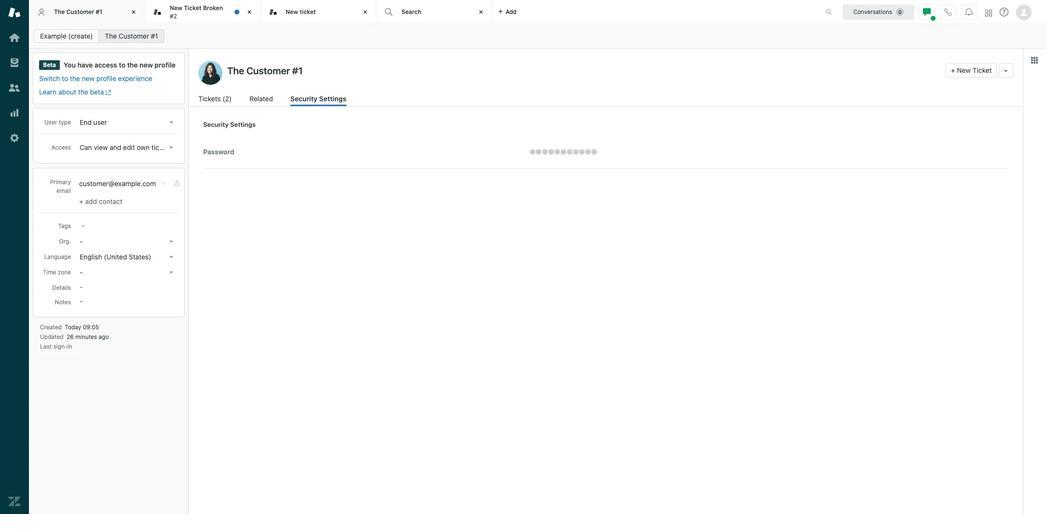 Task type: locate. For each thing, give the bounding box(es) containing it.
the up learn about the beta link
[[70, 74, 80, 83]]

0 vertical spatial add
[[506, 8, 517, 15]]

the up example
[[54, 8, 65, 15]]

arrow down image for zone
[[169, 272, 173, 274]]

arrow down image down - field
[[169, 241, 173, 243]]

time
[[43, 269, 56, 276]]

can
[[80, 143, 92, 152]]

0 vertical spatial settings
[[319, 95, 346, 103]]

end
[[80, 118, 92, 127]]

1 vertical spatial -
[[80, 268, 83, 277]]

new
[[170, 4, 182, 12], [286, 8, 298, 15], [957, 66, 971, 74]]

arrow down image inside can view and edit own tickets only button
[[169, 147, 173, 149]]

about
[[58, 88, 76, 96]]

0 vertical spatial arrow down image
[[169, 122, 173, 124]]

1 horizontal spatial security settings
[[290, 95, 346, 103]]

user type
[[44, 119, 71, 126]]

0 vertical spatial - button
[[77, 235, 177, 249]]

2 arrow down image from the top
[[169, 241, 173, 243]]

2 vertical spatial the
[[78, 88, 88, 96]]

the up access
[[105, 32, 117, 40]]

access
[[94, 61, 117, 69]]

user
[[44, 119, 57, 126]]

0 vertical spatial arrow down image
[[169, 147, 173, 149]]

1 horizontal spatial +
[[951, 66, 955, 74]]

new up experience
[[139, 61, 153, 69]]

close image
[[129, 7, 138, 17], [245, 7, 254, 17], [476, 7, 486, 17]]

+ new ticket
[[951, 66, 992, 74]]

arrow down image right states)
[[169, 256, 173, 258]]

0 horizontal spatial the
[[54, 8, 65, 15]]

new inside new ticket broken #2
[[170, 4, 182, 12]]

broken
[[203, 4, 223, 12]]

primary
[[50, 179, 71, 186]]

2 vertical spatial arrow down image
[[169, 272, 173, 274]]

the customer #1 link
[[99, 29, 164, 43]]

1 vertical spatial to
[[62, 74, 68, 83]]

- field
[[78, 220, 177, 231]]

profile
[[155, 61, 176, 69], [96, 74, 116, 83]]

2 arrow down image from the top
[[169, 256, 173, 258]]

arrow down image for type
[[169, 122, 173, 124]]

ticket
[[184, 4, 201, 12], [973, 66, 992, 74]]

english (united states)
[[80, 253, 151, 261]]

1 horizontal spatial ticket
[[973, 66, 992, 74]]

1 horizontal spatial customer
[[119, 32, 149, 40]]

updated
[[40, 334, 64, 341]]

customer inside 'secondary' element
[[119, 32, 149, 40]]

1 horizontal spatial close image
[[245, 7, 254, 17]]

1 vertical spatial #1
[[151, 32, 158, 40]]

security settings
[[290, 95, 346, 103], [203, 121, 256, 128]]

1 - button from the top
[[77, 235, 177, 249]]

close image for the customer #1
[[129, 7, 138, 17]]

search
[[401, 8, 421, 15]]

the
[[54, 8, 65, 15], [105, 32, 117, 40]]

1 vertical spatial ticket
[[973, 66, 992, 74]]

add up 'secondary' element
[[506, 8, 517, 15]]

close image for search
[[476, 7, 486, 17]]

view
[[94, 143, 108, 152]]

0 vertical spatial to
[[119, 61, 125, 69]]

to right access
[[119, 61, 125, 69]]

security
[[290, 95, 317, 103], [203, 121, 229, 128]]

1 horizontal spatial #1
[[151, 32, 158, 40]]

learn
[[39, 88, 57, 96]]

tab
[[145, 0, 261, 24]]

own
[[137, 143, 150, 152]]

None text field
[[224, 63, 855, 78]]

#1
[[96, 8, 102, 15], [151, 32, 158, 40]]

english
[[80, 253, 102, 261]]

customer up 'you have access to the new profile'
[[119, 32, 149, 40]]

conversations button
[[843, 4, 914, 20]]

+ inside button
[[951, 66, 955, 74]]

1 horizontal spatial to
[[119, 61, 125, 69]]

1 vertical spatial security
[[203, 121, 229, 128]]

new for new ticket broken #2
[[170, 4, 182, 12]]

learn about the beta link
[[39, 88, 111, 96]]

1 horizontal spatial settings
[[319, 95, 346, 103]]

customer inside tab
[[66, 8, 94, 15]]

- button
[[77, 235, 177, 249], [77, 266, 177, 280]]

2 horizontal spatial new
[[957, 66, 971, 74]]

0 horizontal spatial new
[[170, 4, 182, 12]]

admin image
[[8, 132, 21, 144]]

new
[[139, 61, 153, 69], [82, 74, 95, 83]]

arrow down image left only
[[169, 147, 173, 149]]

0 horizontal spatial profile
[[96, 74, 116, 83]]

customers image
[[8, 82, 21, 94]]

the customer #1 up (create) at the left top of the page
[[54, 8, 102, 15]]

the customer #1 inside 'secondary' element
[[105, 32, 158, 40]]

0 vertical spatial +
[[951, 66, 955, 74]]

0 horizontal spatial close image
[[129, 7, 138, 17]]

0 vertical spatial #1
[[96, 8, 102, 15]]

language
[[44, 253, 71, 261]]

the for switch to the new profile experience
[[70, 74, 80, 83]]

0 horizontal spatial +
[[79, 197, 83, 206]]

only
[[174, 143, 187, 152]]

0 horizontal spatial to
[[62, 74, 68, 83]]

1 horizontal spatial security
[[290, 95, 317, 103]]

get help image
[[1000, 8, 1009, 16]]

close image right broken
[[245, 7, 254, 17]]

0 vertical spatial the customer #1
[[54, 8, 102, 15]]

1 vertical spatial settings
[[230, 121, 256, 128]]

- right zone
[[80, 268, 83, 277]]

0 vertical spatial -
[[80, 238, 83, 246]]

1 vertical spatial arrow down image
[[169, 256, 173, 258]]

(opens in a new tab) image
[[104, 90, 111, 95]]

0 horizontal spatial security settings
[[203, 121, 256, 128]]

0 horizontal spatial #1
[[96, 8, 102, 15]]

arrow down image up tickets
[[169, 122, 173, 124]]

0 horizontal spatial the customer #1
[[54, 8, 102, 15]]

you
[[64, 61, 76, 69]]

states)
[[129, 253, 151, 261]]

settings
[[319, 95, 346, 103], [230, 121, 256, 128]]

new down have
[[82, 74, 95, 83]]

customer
[[66, 8, 94, 15], [119, 32, 149, 40]]

2 - button from the top
[[77, 266, 177, 280]]

close image left add dropdown button
[[476, 7, 486, 17]]

the customer #1
[[54, 8, 102, 15], [105, 32, 158, 40]]

1 horizontal spatial profile
[[155, 61, 176, 69]]

the customer #1 up 'you have access to the new profile'
[[105, 32, 158, 40]]

1 horizontal spatial new
[[286, 8, 298, 15]]

the left the beta
[[78, 88, 88, 96]]

1 vertical spatial the customer #1
[[105, 32, 158, 40]]

zendesk support image
[[8, 6, 21, 19]]

1 vertical spatial - button
[[77, 266, 177, 280]]

1 vertical spatial new
[[82, 74, 95, 83]]

new inside "tab"
[[286, 8, 298, 15]]

new inside button
[[957, 66, 971, 74]]

0 vertical spatial ticket
[[184, 4, 201, 12]]

tab containing new ticket broken
[[145, 0, 261, 24]]

experience
[[118, 74, 152, 83]]

- right 'org.'
[[80, 238, 83, 246]]

1 arrow down image from the top
[[169, 147, 173, 149]]

2 close image from the left
[[245, 7, 254, 17]]

1 horizontal spatial the customer #1
[[105, 32, 158, 40]]

1 vertical spatial security settings
[[203, 121, 256, 128]]

1 vertical spatial +
[[79, 197, 83, 206]]

- button for org.
[[77, 235, 177, 249]]

close image up the customer #1 link
[[129, 7, 138, 17]]

security down tickets (2) link
[[203, 121, 229, 128]]

to up about
[[62, 74, 68, 83]]

1 vertical spatial arrow down image
[[169, 241, 173, 243]]

- button up english (united states) button
[[77, 235, 177, 249]]

arrow down image down english (united states) button
[[169, 272, 173, 274]]

profile down the customer #1 link
[[155, 61, 176, 69]]

0 vertical spatial the
[[127, 61, 138, 69]]

0 vertical spatial security settings
[[290, 95, 346, 103]]

1 close image from the left
[[129, 7, 138, 17]]

0 horizontal spatial settings
[[230, 121, 256, 128]]

the up experience
[[127, 61, 138, 69]]

security right 'related' link
[[290, 95, 317, 103]]

password
[[203, 148, 234, 156]]

example
[[40, 32, 66, 40]]

sign-
[[53, 343, 67, 350]]

get started image
[[8, 31, 21, 44]]

zendesk products image
[[985, 9, 992, 16]]

#1 up 'you have access to the new profile'
[[151, 32, 158, 40]]

0 vertical spatial the
[[54, 8, 65, 15]]

created today 09:05 updated 26 minutes ago last sign-in
[[40, 324, 109, 350]]

1 - from the top
[[80, 238, 83, 246]]

type
[[59, 119, 71, 126]]

arrow down image
[[169, 122, 173, 124], [169, 241, 173, 243], [169, 272, 173, 274]]

related link
[[249, 94, 274, 106]]

the
[[127, 61, 138, 69], [70, 74, 80, 83], [78, 88, 88, 96]]

new ticket
[[286, 8, 316, 15]]

you have access to the new profile
[[64, 61, 176, 69]]

ticket
[[300, 8, 316, 15]]

1 vertical spatial add
[[85, 197, 97, 206]]

0 horizontal spatial ticket
[[184, 4, 201, 12]]

edit
[[123, 143, 135, 152]]

1 vertical spatial customer
[[119, 32, 149, 40]]

1 vertical spatial the
[[105, 32, 117, 40]]

1 vertical spatial the
[[70, 74, 80, 83]]

2 - from the top
[[80, 268, 83, 277]]

add button
[[492, 0, 522, 24]]

0 vertical spatial profile
[[155, 61, 176, 69]]

0 horizontal spatial customer
[[66, 8, 94, 15]]

apps image
[[1031, 56, 1038, 64]]

arrow down image inside end user button
[[169, 122, 173, 124]]

the inside 'secondary' element
[[105, 32, 117, 40]]

created
[[40, 324, 62, 331]]

time zone
[[43, 269, 71, 276]]

the inside switch to the new profile experience link
[[70, 74, 80, 83]]

1 horizontal spatial add
[[506, 8, 517, 15]]

ago
[[99, 334, 109, 341]]

+
[[951, 66, 955, 74], [79, 197, 83, 206]]

arrow down image inside english (united states) button
[[169, 256, 173, 258]]

switch to the new profile experience link
[[39, 74, 176, 84]]

profile down access
[[96, 74, 116, 83]]

3 close image from the left
[[476, 7, 486, 17]]

2 horizontal spatial close image
[[476, 7, 486, 17]]

0 vertical spatial customer
[[66, 8, 94, 15]]

add
[[506, 8, 517, 15], [85, 197, 97, 206]]

-
[[80, 238, 83, 246], [80, 268, 83, 277]]

1 horizontal spatial new
[[139, 61, 153, 69]]

close image inside the customer #1 tab
[[129, 7, 138, 17]]

tags
[[58, 223, 71, 230]]

to
[[119, 61, 125, 69], [62, 74, 68, 83]]

#1 up the customer #1 link
[[96, 8, 102, 15]]

tabs tab list
[[29, 0, 816, 24]]

0 vertical spatial security
[[290, 95, 317, 103]]

switch
[[39, 74, 60, 83]]

customer up (create) at the left top of the page
[[66, 8, 94, 15]]

1 arrow down image from the top
[[169, 122, 173, 124]]

- button down english (united states) button
[[77, 266, 177, 280]]

3 arrow down image from the top
[[169, 272, 173, 274]]

arrow down image
[[169, 147, 173, 149], [169, 256, 173, 258]]

add left contact
[[85, 197, 97, 206]]

●●●●●●●●●●●
[[530, 148, 598, 156]]

close image inside search tab
[[476, 7, 486, 17]]

1 horizontal spatial the
[[105, 32, 117, 40]]



Task type: vqa. For each thing, say whether or not it's contained in the screenshot.
2nd Close icon from the left
yes



Task type: describe. For each thing, give the bounding box(es) containing it.
close image
[[360, 7, 370, 17]]

reporting image
[[8, 107, 21, 119]]

customer@example.com
[[79, 180, 156, 188]]

and
[[110, 143, 121, 152]]

(create)
[[68, 32, 93, 40]]

views image
[[8, 56, 21, 69]]

+ add contact
[[79, 197, 122, 206]]

(2)
[[223, 95, 232, 103]]

today
[[65, 324, 81, 331]]

end user
[[80, 118, 107, 127]]

security settings link
[[290, 94, 346, 106]]

beta
[[43, 61, 56, 69]]

in
[[67, 343, 72, 350]]

the customer #1 tab
[[29, 0, 145, 24]]

add inside dropdown button
[[506, 8, 517, 15]]

notifications image
[[965, 8, 973, 16]]

+ new ticket button
[[946, 63, 997, 78]]

09:05
[[83, 324, 99, 331]]

access
[[51, 144, 71, 151]]

primary email
[[50, 179, 71, 195]]

- for org.
[[80, 238, 83, 246]]

example (create)
[[40, 32, 93, 40]]

- button for time zone
[[77, 266, 177, 280]]

zone
[[58, 269, 71, 276]]

example (create) button
[[34, 29, 99, 43]]

arrow down image for english (united states)
[[169, 256, 173, 258]]

+ for + new ticket
[[951, 66, 955, 74]]

english (united states) button
[[77, 251, 177, 264]]

user
[[93, 118, 107, 127]]

details
[[52, 284, 71, 292]]

last
[[40, 343, 52, 350]]

notes
[[55, 299, 71, 306]]

can view and edit own tickets only button
[[77, 141, 187, 155]]

secondary element
[[29, 27, 1046, 46]]

(united
[[104, 253, 127, 261]]

1 vertical spatial profile
[[96, 74, 116, 83]]

search tab
[[376, 0, 492, 24]]

email
[[56, 187, 71, 195]]

0 vertical spatial new
[[139, 61, 153, 69]]

the customer #1 inside tab
[[54, 8, 102, 15]]

related
[[249, 95, 273, 103]]

to inside switch to the new profile experience link
[[62, 74, 68, 83]]

0 horizontal spatial security
[[203, 121, 229, 128]]

main element
[[0, 0, 29, 514]]

minutes
[[75, 334, 97, 341]]

26
[[67, 334, 74, 341]]

0 horizontal spatial new
[[82, 74, 95, 83]]

- for time zone
[[80, 268, 83, 277]]

new ticket tab
[[261, 0, 376, 24]]

the for learn about the beta
[[78, 88, 88, 96]]

button displays agent's chat status as online. image
[[923, 8, 931, 16]]

ticket inside new ticket broken #2
[[184, 4, 201, 12]]

ticket inside + new ticket button
[[973, 66, 992, 74]]

the inside tab
[[54, 8, 65, 15]]

contact
[[99, 197, 122, 206]]

switch to the new profile experience
[[39, 74, 152, 83]]

#1 inside tab
[[96, 8, 102, 15]]

have
[[77, 61, 93, 69]]

conversations
[[853, 8, 892, 15]]

tickets (2)
[[198, 95, 232, 103]]

zendesk image
[[8, 496, 21, 508]]

tickets
[[151, 143, 172, 152]]

learn about the beta
[[39, 88, 104, 96]]

tickets
[[198, 95, 221, 103]]

org.
[[59, 238, 71, 245]]

beta
[[90, 88, 104, 96]]

0 horizontal spatial add
[[85, 197, 97, 206]]

can view and edit own tickets only
[[80, 143, 187, 152]]

new for new ticket
[[286, 8, 298, 15]]

arrow down image for can view and edit own tickets only
[[169, 147, 173, 149]]

end user button
[[77, 116, 177, 129]]

new ticket broken #2
[[170, 4, 223, 20]]

+ for + add contact
[[79, 197, 83, 206]]

tickets (2) link
[[198, 94, 233, 106]]

#2
[[170, 12, 177, 20]]

#1 inside 'secondary' element
[[151, 32, 158, 40]]



